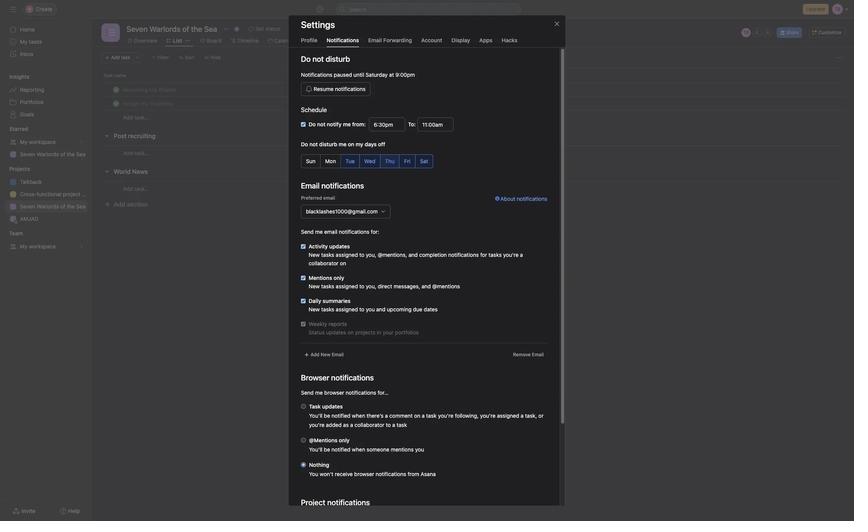 Task type: describe. For each thing, give the bounding box(es) containing it.
1 horizontal spatial task
[[397, 422, 407, 429]]

a inside activity updates new tasks assigned to you, @mentions, and completion notifications for tasks you're a collaborator on
[[520, 252, 523, 258]]

calendar
[[274, 37, 297, 44]]

insights
[[9, 73, 29, 80]]

following,
[[455, 413, 479, 420]]

when for someone
[[352, 447, 365, 453]]

tb button
[[742, 28, 751, 37]]

notifications inside nothing you won't receive browser notifications from asana
[[376, 472, 406, 478]]

new for new tasks assigned to you, direct messages, and @mentions
[[309, 283, 320, 290]]

or
[[539, 413, 544, 420]]

of inside starred element
[[60, 151, 65, 158]]

inbox link
[[5, 48, 88, 60]]

0 vertical spatial email
[[323, 195, 335, 201]]

browser inside nothing you won't receive browser notifications from asana
[[354, 472, 374, 478]]

add inside header untitled section tree grid
[[123, 114, 133, 121]]

row containing task name
[[92, 68, 855, 83]]

home link
[[5, 23, 88, 36]]

inbox
[[20, 51, 33, 57]]

new for new tasks assigned to you and upcoming due dates
[[309, 307, 320, 313]]

portfolios link
[[5, 96, 88, 108]]

updates for task updates
[[322, 404, 343, 410]]

remove email button
[[510, 350, 548, 361]]

0 vertical spatial me
[[339, 141, 347, 148]]

starred button
[[0, 125, 28, 133]]

2 horizontal spatial task
[[426, 413, 437, 420]]

status
[[309, 330, 325, 336]]

mon
[[325, 158, 336, 165]]

@mentions,
[[378, 252, 407, 258]]

warlords inside starred element
[[37, 151, 59, 158]]

upgrade
[[807, 6, 826, 12]]

add new email button
[[301, 350, 347, 361]]

invite
[[22, 508, 35, 515]]

2 seven warlords of the sea link from the top
[[5, 201, 88, 213]]

workspace inside starred element
[[29, 139, 56, 145]]

sea for 2nd seven warlords of the sea link from the top of the page
[[76, 203, 86, 210]]

reports
[[329, 321, 347, 328]]

assign hq locations cell
[[92, 97, 339, 111]]

a right comment
[[422, 413, 425, 420]]

and inside daily summaries new tasks assigned to you and upcoming due dates
[[376, 307, 386, 313]]

notifications left for… at the bottom
[[346, 390, 376, 397]]

close image
[[554, 21, 560, 27]]

add task… for recruiting
[[123, 150, 149, 156]]

nothing
[[309, 462, 329, 469]]

me for browser
[[315, 390, 323, 397]]

task… inside header untitled section tree grid
[[134, 114, 149, 121]]

mentions
[[391, 447, 414, 453]]

warlords inside 'projects' element
[[37, 203, 59, 210]]

sea for seven warlords of the sea link within the starred element
[[76, 151, 86, 158]]

2 horizontal spatial you're
[[480, 413, 496, 420]]

account
[[421, 37, 443, 43]]

global element
[[0, 19, 92, 65]]

you inside @mentions only you'll be notified when someone mentions you
[[415, 447, 424, 453]]

hide sidebar image
[[10, 6, 16, 12]]

tue
[[346, 158, 355, 165]]

add down post recruiting button
[[123, 150, 133, 156]]

apps button
[[480, 37, 493, 47]]

my workspace link inside teams element
[[5, 241, 88, 253]]

amjad
[[20, 216, 38, 222]]

add inside add task button
[[111, 55, 120, 60]]

activity
[[309, 243, 328, 250]]

sat
[[420, 158, 428, 165]]

to for summaries
[[360, 307, 365, 313]]

task name
[[103, 73, 126, 78]]

browser notifications
[[301, 374, 374, 383]]

be for you'll
[[324, 447, 330, 453]]

amjad link
[[5, 213, 88, 225]]

for…
[[378, 390, 389, 397]]

teams element
[[0, 227, 92, 255]]

projects element
[[0, 162, 92, 227]]

add inside add new email button
[[311, 352, 320, 358]]

email forwarding
[[368, 37, 412, 43]]

talkback link
[[5, 176, 88, 188]]

team button
[[0, 230, 23, 238]]

on left my
[[348, 141, 354, 148]]

notifications left the "for:"
[[339, 229, 370, 235]]

add task… button for recruiting
[[123, 149, 149, 157]]

apps
[[480, 37, 493, 43]]

add inside add section 'button'
[[114, 201, 125, 208]]

post recruiting button
[[114, 129, 156, 143]]

saturday
[[366, 72, 388, 78]]

world news button
[[114, 165, 148, 179]]

only for mentions only
[[334, 275, 344, 282]]

seven inside 'projects' element
[[20, 203, 35, 210]]

0 horizontal spatial email
[[332, 352, 344, 358]]

at
[[389, 72, 394, 78]]

and inside mentions only new tasks assigned to you, direct messages, and @mentions
[[422, 283, 431, 290]]

seven warlords of the sea for seven warlords of the sea link within the starred element
[[20, 151, 86, 158]]

portfolios
[[395, 330, 419, 336]]

my workspace for 1st my workspace link
[[20, 139, 56, 145]]

activity updates new tasks assigned to you, @mentions, and completion notifications for tasks you're a collaborator on
[[309, 243, 523, 267]]

not for notify
[[317, 121, 326, 128]]

you inside daily summaries new tasks assigned to you and upcoming due dates
[[366, 307, 375, 313]]

send me email notifications for:
[[301, 229, 379, 235]]

forwarding
[[384, 37, 412, 43]]

overview link
[[128, 37, 158, 45]]

dashboard link
[[346, 37, 380, 45]]

notifications for notifications
[[327, 37, 359, 43]]

profile
[[301, 37, 318, 43]]

to for only
[[360, 283, 365, 290]]

hacks
[[502, 37, 518, 43]]

list image
[[106, 28, 115, 37]]

tasks for activity updates new tasks assigned to you, @mentions, and completion notifications for tasks you're a collaborator on
[[321, 252, 334, 258]]

about
[[501, 196, 516, 202]]

collaborator inside activity updates new tasks assigned to you, @mentions, and completion notifications for tasks you're a collaborator on
[[309, 260, 339, 267]]

schedule
[[301, 107, 327, 113]]

add up add section 'button'
[[123, 186, 133, 192]]

send for send me email notifications for:
[[301, 229, 314, 235]]

weekly
[[309, 321, 327, 328]]

1 horizontal spatial email
[[368, 37, 382, 43]]

about notifications link
[[495, 195, 548, 228]]

news
[[132, 168, 148, 175]]

add task… row for world news
[[92, 182, 855, 196]]

comment
[[390, 413, 413, 420]]

a right as
[[350, 422, 353, 429]]

receive
[[335, 472, 353, 478]]

assigned for updates
[[336, 252, 358, 258]]

add section button
[[102, 198, 151, 212]]

add task
[[111, 55, 130, 60]]

when for there's
[[352, 413, 365, 420]]

sun
[[306, 158, 316, 165]]

do for do not notify me from:
[[309, 121, 316, 128]]

display button
[[452, 37, 470, 47]]

email forwarding button
[[368, 37, 412, 47]]

projects button
[[0, 165, 30, 173]]

plan
[[82, 191, 92, 198]]

2 horizontal spatial email
[[532, 352, 544, 358]]

the for 2nd seven warlords of the sea link from the top of the page
[[67, 203, 75, 210]]

send me browser notifications for…
[[301, 390, 389, 397]]

1 vertical spatial email
[[324, 229, 338, 235]]

starred element
[[0, 122, 92, 162]]

not for disturb
[[310, 141, 318, 148]]

collapse task list for this section image
[[104, 133, 110, 139]]

display
[[452, 37, 470, 43]]

my workspace for my workspace link inside the teams element
[[20, 243, 56, 250]]

do not notify me from:
[[309, 121, 366, 128]]

0 vertical spatial browser
[[324, 390, 344, 397]]

completed image
[[112, 99, 121, 108]]

notifications paused until saturday at 9:00pm
[[301, 72, 415, 78]]

me for email
[[315, 229, 323, 235]]

only for @mentions only
[[339, 438, 350, 444]]

due
[[388, 73, 396, 78]]

date
[[398, 73, 407, 78]]

updates inside the weekly reports status updates on projects in your portfolios
[[326, 330, 346, 336]]

board
[[207, 37, 222, 44]]

tasks for daily summaries new tasks assigned to you and upcoming due dates
[[321, 307, 334, 313]]

name
[[114, 73, 126, 78]]

1 my workspace link from the top
[[5, 136, 88, 148]]

functional
[[37, 191, 61, 198]]

my for the "my tasks" link
[[20, 38, 28, 45]]

assigned for summaries
[[336, 307, 358, 313]]

workspace inside teams element
[[29, 243, 56, 250]]

header untitled section tree grid
[[92, 83, 855, 125]]

workflow link
[[306, 37, 336, 45]]

Do not notify me from: checkbox
[[301, 122, 306, 127]]

portfolios
[[20, 99, 44, 105]]

about notifications
[[501, 196, 548, 202]]

tasks right for on the right of the page
[[489, 252, 502, 258]]

on inside activity updates new tasks assigned to you, @mentions, and completion notifications for tasks you're a collaborator on
[[340, 260, 346, 267]]

new inside button
[[321, 352, 331, 358]]

section
[[127, 201, 148, 208]]

updates for activity updates
[[329, 243, 350, 250]]

timeline link
[[231, 37, 259, 45]]

list
[[173, 37, 182, 44]]

there's
[[367, 413, 384, 420]]

share button
[[777, 27, 803, 38]]



Task type: vqa. For each thing, say whether or not it's contained in the screenshot.
second My workspace from the bottom of the page
yes



Task type: locate. For each thing, give the bounding box(es) containing it.
do for do not disturb
[[301, 55, 311, 63]]

completed checkbox for 'assign hq locations' 'text field'
[[112, 99, 121, 108]]

notifications right about
[[517, 196, 548, 202]]

on right comment
[[414, 413, 421, 420]]

tasks inside daily summaries new tasks assigned to you and upcoming due dates
[[321, 307, 334, 313]]

0 vertical spatial completed checkbox
[[112, 85, 121, 94]]

2 my workspace from the top
[[20, 243, 56, 250]]

0 vertical spatial updates
[[329, 243, 350, 250]]

assigned
[[336, 252, 358, 258], [336, 283, 358, 290], [336, 307, 358, 313], [497, 413, 520, 420]]

list link
[[167, 37, 182, 45]]

1 my workspace from the top
[[20, 139, 56, 145]]

0 vertical spatial seven warlords of the sea
[[20, 151, 86, 158]]

1 vertical spatial be
[[324, 447, 330, 453]]

you, left direct
[[366, 283, 377, 290]]

remove email
[[513, 352, 544, 358]]

1 add task… row from the top
[[92, 110, 855, 125]]

add task… button up section
[[123, 185, 149, 193]]

0 vertical spatial collaborator
[[309, 260, 339, 267]]

add task… for news
[[123, 186, 149, 192]]

post recruiting
[[114, 133, 156, 140]]

new down "status"
[[321, 352, 331, 358]]

new inside daily summaries new tasks assigned to you and upcoming due dates
[[309, 307, 320, 313]]

messages link
[[389, 37, 421, 45]]

a right you're on the top right of page
[[520, 252, 523, 258]]

0 vertical spatial warlords
[[37, 151, 59, 158]]

do down profile button
[[301, 55, 311, 63]]

add left section
[[114, 201, 125, 208]]

task inside button
[[121, 55, 130, 60]]

collapse task list for this section image
[[104, 169, 110, 175]]

seven warlords of the sea link down "functional"
[[5, 201, 88, 213]]

dates
[[424, 307, 438, 313]]

tyler black
[[353, 87, 377, 92]]

1 vertical spatial not
[[310, 141, 318, 148]]

you, inside activity updates new tasks assigned to you, @mentions, and completion notifications for tasks you're a collaborator on
[[366, 252, 377, 258]]

timeline
[[237, 37, 259, 44]]

task for task updates you'll be notified when there's a comment on a task you're following, you're assigned a task, or you're added as a collaborator to a task
[[309, 404, 321, 410]]

my for 1st my workspace link
[[20, 139, 28, 145]]

1 add task… from the top
[[123, 114, 149, 121]]

1 vertical spatial add task… button
[[123, 149, 149, 157]]

1 vertical spatial workspace
[[29, 243, 56, 250]]

add section
[[114, 201, 148, 208]]

tasks for mentions only new tasks assigned to you, direct messages, and @mentions
[[321, 283, 334, 290]]

notifications down assignee
[[335, 86, 366, 92]]

you, for @mentions,
[[366, 252, 377, 258]]

be inside the task updates you'll be notified when there's a comment on a task you're following, you're assigned a task, or you're added as a collaborator to a task
[[324, 413, 330, 420]]

notified down @mentions
[[332, 447, 351, 453]]

notifications button
[[327, 37, 359, 47]]

you, inside mentions only new tasks assigned to you, direct messages, and @mentions
[[366, 283, 377, 290]]

1 be from the top
[[324, 413, 330, 420]]

a down comment
[[393, 422, 395, 429]]

new down 'activity'
[[309, 252, 320, 258]]

you're right following,
[[480, 413, 496, 420]]

remove from starred image
[[234, 26, 240, 32]]

1 vertical spatial browser
[[354, 472, 374, 478]]

sea inside 'projects' element
[[76, 203, 86, 210]]

0 vertical spatial seven
[[20, 151, 35, 158]]

task down comment
[[397, 422, 407, 429]]

seven warlords of the sea link inside starred element
[[5, 148, 88, 161]]

0 vertical spatial not
[[317, 121, 326, 128]]

1 vertical spatial of
[[60, 203, 65, 210]]

my down team
[[20, 243, 28, 250]]

collaborator inside the task updates you'll be notified when there's a comment on a task you're following, you're assigned a task, or you're added as a collaborator to a task
[[355, 422, 385, 429]]

send up 'activity'
[[301, 229, 314, 235]]

notifications for notifications paused until saturday at 9:00pm
[[301, 72, 333, 78]]

2 vertical spatial updates
[[322, 404, 343, 410]]

tb inside 'row'
[[344, 87, 350, 92]]

@mentions only you'll be notified when someone mentions you
[[309, 438, 424, 453]]

email left forwarding at the left top of the page
[[368, 37, 382, 43]]

to up the weekly reports status updates on projects in your portfolios
[[360, 307, 365, 313]]

upgrade button
[[803, 4, 829, 15]]

not left notify
[[317, 121, 326, 128]]

when inside @mentions only you'll be notified when someone mentions you
[[352, 447, 365, 453]]

2 send from the top
[[301, 390, 314, 397]]

2 vertical spatial task
[[397, 422, 407, 429]]

when left someone at the bottom
[[352, 447, 365, 453]]

0 vertical spatial you,
[[366, 252, 377, 258]]

asana
[[421, 472, 436, 478]]

2 add task… button from the top
[[123, 149, 149, 157]]

add up post recruiting button
[[123, 114, 133, 121]]

1 vertical spatial my workspace
[[20, 243, 56, 250]]

not left disturb
[[310, 141, 318, 148]]

the inside starred element
[[67, 151, 75, 158]]

you'll
[[309, 413, 323, 420]]

my workspace down team
[[20, 243, 56, 250]]

seven warlords of the sea link up talkback link
[[5, 148, 88, 161]]

0 vertical spatial notified
[[332, 413, 351, 420]]

task for task name
[[103, 73, 113, 78]]

0 horizontal spatial tb
[[344, 87, 350, 92]]

cross-
[[20, 191, 37, 198]]

0 vertical spatial and
[[409, 252, 418, 258]]

1 vertical spatial task
[[426, 413, 437, 420]]

send for send me browser notifications for…
[[301, 390, 314, 397]]

2 be from the top
[[324, 447, 330, 453]]

account button
[[421, 37, 443, 47]]

workspace down 'goals' link
[[29, 139, 56, 145]]

on inside the weekly reports status updates on projects in your portfolios
[[348, 330, 354, 336]]

when
[[352, 413, 365, 420], [352, 447, 365, 453]]

updates inside the task updates you'll be notified when there's a comment on a task you're following, you're assigned a task, or you're added as a collaborator to a task
[[322, 404, 343, 410]]

notified up as
[[332, 413, 351, 420]]

to inside activity updates new tasks assigned to you, @mentions, and completion notifications for tasks you're a collaborator on
[[360, 252, 365, 258]]

reporting
[[20, 87, 44, 93]]

send up you'll at left bottom
[[301, 390, 314, 397]]

0 horizontal spatial you
[[366, 307, 375, 313]]

gantt link
[[457, 37, 477, 45]]

completed checkbox up completed icon
[[112, 85, 121, 94]]

notifications
[[327, 37, 359, 43], [301, 72, 333, 78]]

daily summaries new tasks assigned to you and upcoming due dates
[[309, 298, 438, 313]]

seven warlords of the sea inside 'projects' element
[[20, 203, 86, 210]]

new for new tasks assigned to you, @mentions, and completion notifications for tasks you're a collaborator on
[[309, 252, 320, 258]]

3 task… from the top
[[134, 186, 149, 192]]

seven warlords of the sea down cross-functional project plan on the top of the page
[[20, 203, 86, 210]]

1 horizontal spatial you're
[[438, 413, 454, 420]]

be for you'll
[[324, 413, 330, 420]]

task… down 'assign hq locations' 'text field'
[[134, 114, 149, 121]]

add task… button down post recruiting button
[[123, 149, 149, 157]]

2 when from the top
[[352, 447, 365, 453]]

you're left following,
[[438, 413, 454, 420]]

1 completed checkbox from the top
[[112, 85, 121, 94]]

my workspace inside teams element
[[20, 243, 56, 250]]

add task… up section
[[123, 186, 149, 192]]

to left @mentions,
[[360, 252, 365, 258]]

0 vertical spatial task
[[103, 73, 113, 78]]

1 vertical spatial warlords
[[37, 203, 59, 210]]

task left name
[[103, 73, 113, 78]]

and left upcoming
[[376, 307, 386, 313]]

to down comment
[[386, 422, 391, 429]]

world news
[[114, 168, 148, 175]]

0 horizontal spatial task
[[103, 73, 113, 78]]

2 my from the top
[[20, 139, 28, 145]]

new inside activity updates new tasks assigned to you, @mentions, and completion notifications for tasks you're a collaborator on
[[309, 252, 320, 258]]

1 vertical spatial seven warlords of the sea link
[[5, 201, 88, 213]]

seven up projects
[[20, 151, 35, 158]]

my tasks
[[20, 38, 42, 45]]

0 vertical spatial be
[[324, 413, 330, 420]]

2 completed checkbox from the top
[[112, 99, 121, 108]]

2 vertical spatial me
[[315, 390, 323, 397]]

0 horizontal spatial browser
[[324, 390, 344, 397]]

tasks down summaries
[[321, 307, 334, 313]]

0 horizontal spatial task
[[121, 55, 130, 60]]

0 vertical spatial you
[[366, 307, 375, 313]]

updates down send me email notifications for:
[[329, 243, 350, 250]]

3 my from the top
[[20, 243, 28, 250]]

do up sun
[[301, 141, 308, 148]]

1 of from the top
[[60, 151, 65, 158]]

only inside @mentions only you'll be notified when someone mentions you
[[339, 438, 350, 444]]

a left task,
[[521, 413, 524, 420]]

daily
[[309, 298, 321, 305]]

1 horizontal spatial and
[[409, 252, 418, 258]]

new down daily
[[309, 307, 320, 313]]

email notifications
[[301, 182, 364, 190]]

row containing tb
[[92, 83, 855, 97]]

None checkbox
[[301, 245, 306, 249], [301, 299, 306, 304], [301, 245, 306, 249], [301, 299, 306, 304]]

assigned down summaries
[[336, 307, 358, 313]]

to inside the task updates you'll be notified when there's a comment on a task you're following, you're assigned a task, or you're added as a collaborator to a task
[[386, 422, 391, 429]]

projects
[[355, 330, 376, 336]]

2 vertical spatial add task… button
[[123, 185, 149, 193]]

gantt
[[463, 37, 477, 44]]

only inside mentions only new tasks assigned to you, direct messages, and @mentions
[[334, 275, 344, 282]]

do right do not notify me from: option
[[309, 121, 316, 128]]

1 vertical spatial notifications
[[301, 72, 333, 78]]

starred
[[9, 126, 28, 132]]

the for seven warlords of the sea link within the starred element
[[67, 151, 75, 158]]

0 vertical spatial add task… button
[[123, 113, 149, 122]]

when inside the task updates you'll be notified when there's a comment on a task you're following, you're assigned a task, or you're added as a collaborator to a task
[[352, 413, 365, 420]]

and
[[409, 252, 418, 258], [422, 283, 431, 290], [376, 307, 386, 313]]

be inside @mentions only you'll be notified when someone mentions you
[[324, 447, 330, 453]]

1 workspace from the top
[[29, 139, 56, 145]]

0 vertical spatial task…
[[134, 114, 149, 121]]

2 seven warlords of the sea from the top
[[20, 203, 86, 210]]

0 vertical spatial seven warlords of the sea link
[[5, 148, 88, 161]]

1 task… from the top
[[134, 114, 149, 121]]

blacklashes1000@gmail.com button
[[301, 205, 391, 219]]

0 vertical spatial tb
[[743, 30, 749, 35]]

warlords up talkback link
[[37, 151, 59, 158]]

assigned for only
[[336, 283, 358, 290]]

profile button
[[301, 37, 318, 47]]

0 vertical spatial task
[[121, 55, 130, 60]]

Assign HQ locations text field
[[121, 100, 175, 107]]

1 seven from the top
[[20, 151, 35, 158]]

None checkbox
[[301, 276, 306, 281], [301, 322, 306, 327], [301, 276, 306, 281], [301, 322, 306, 327]]

of down cross-functional project plan on the top of the page
[[60, 203, 65, 210]]

0 vertical spatial sea
[[76, 151, 86, 158]]

my down starred
[[20, 139, 28, 145]]

2 horizontal spatial and
[[422, 283, 431, 290]]

0 vertical spatial my
[[20, 38, 28, 45]]

notify
[[327, 121, 342, 128]]

task updates you'll be notified when there's a comment on a task you're following, you're assigned a task, or you're added as a collaborator to a task
[[309, 404, 544, 429]]

workspace
[[29, 139, 56, 145], [29, 243, 56, 250]]

notifications inside about notifications link
[[517, 196, 548, 202]]

1 vertical spatial when
[[352, 447, 365, 453]]

email down email notifications
[[323, 195, 335, 201]]

of
[[60, 151, 65, 158], [60, 203, 65, 210]]

only right mentions
[[334, 275, 344, 282]]

1 horizontal spatial browser
[[354, 472, 374, 478]]

1 vertical spatial sea
[[76, 203, 86, 210]]

1 my from the top
[[20, 38, 28, 45]]

add task… row
[[92, 110, 855, 125], [92, 146, 855, 160], [92, 182, 855, 196]]

blacklashes1000@gmail.com
[[306, 208, 378, 215]]

seven warlords of the sea inside starred element
[[20, 151, 86, 158]]

assigned inside daily summaries new tasks assigned to you and upcoming due dates
[[336, 307, 358, 313]]

1 add task… button from the top
[[123, 113, 149, 122]]

1 vertical spatial tb
[[344, 87, 350, 92]]

add task… button for news
[[123, 185, 149, 193]]

2 notified from the top
[[332, 447, 351, 453]]

my workspace down starred
[[20, 139, 56, 145]]

browser down browser notifications at the bottom of the page
[[324, 390, 344, 397]]

my inside the "my tasks" link
[[20, 38, 28, 45]]

0 vertical spatial do
[[301, 55, 311, 63]]

team
[[9, 230, 23, 237]]

1 horizontal spatial tb
[[743, 30, 749, 35]]

of inside 'projects' element
[[60, 203, 65, 210]]

new down mentions
[[309, 283, 320, 290]]

to for updates
[[360, 252, 365, 258]]

1 vertical spatial my workspace link
[[5, 241, 88, 253]]

1 warlords from the top
[[37, 151, 59, 158]]

only down as
[[339, 438, 350, 444]]

1 sea from the top
[[76, 151, 86, 158]]

Completed checkbox
[[112, 85, 121, 94], [112, 99, 121, 108]]

completed checkbox for "recruiting top pirates" text field
[[112, 85, 121, 94]]

your
[[383, 330, 394, 336]]

settings
[[301, 19, 335, 30]]

workspace down amjad link
[[29, 243, 56, 250]]

2 add task… from the top
[[123, 150, 149, 156]]

tb inside tb button
[[743, 30, 749, 35]]

0 vertical spatial workspace
[[29, 139, 56, 145]]

weekly reports status updates on projects in your portfolios
[[309, 321, 419, 336]]

add task… row for post recruiting
[[92, 146, 855, 160]]

me
[[339, 141, 347, 148], [315, 229, 323, 235], [315, 390, 323, 397]]

add task… inside header untitled section tree grid
[[123, 114, 149, 121]]

add task… button inside header untitled section tree grid
[[123, 113, 149, 122]]

completed checkbox down completed image
[[112, 99, 121, 108]]

collaborator down there's
[[355, 422, 385, 429]]

notified for updates
[[332, 413, 351, 420]]

updates down send me browser notifications for…
[[322, 404, 343, 410]]

add task… down post recruiting button
[[123, 150, 149, 156]]

notified for only
[[332, 447, 351, 453]]

0 vertical spatial the
[[67, 151, 75, 158]]

me up 'activity'
[[315, 229, 323, 235]]

my workspace inside starred element
[[20, 139, 56, 145]]

you're down you'll at left bottom
[[309, 422, 325, 429]]

2 you, from the top
[[366, 283, 377, 290]]

row
[[92, 68, 855, 83], [102, 82, 845, 83], [92, 83, 855, 97], [92, 97, 855, 111]]

assigned inside mentions only new tasks assigned to you, direct messages, and @mentions
[[336, 283, 358, 290]]

0 horizontal spatial you're
[[309, 422, 325, 429]]

1 vertical spatial seven
[[20, 203, 35, 210]]

2 my workspace link from the top
[[5, 241, 88, 253]]

1 vertical spatial do
[[309, 121, 316, 128]]

the inside 'projects' element
[[67, 203, 75, 210]]

notifications inside activity updates new tasks assigned to you, @mentions, and completion notifications for tasks you're a collaborator on
[[449, 252, 479, 258]]

0 horizontal spatial and
[[376, 307, 386, 313]]

seven inside starred element
[[20, 151, 35, 158]]

summaries
[[323, 298, 351, 305]]

0 vertical spatial notifications
[[327, 37, 359, 43]]

None text field
[[125, 22, 219, 36], [369, 118, 405, 132], [418, 118, 454, 132], [125, 22, 219, 36], [369, 118, 405, 132], [418, 118, 454, 132]]

None radio
[[301, 405, 306, 410], [301, 463, 306, 468], [301, 405, 306, 410], [301, 463, 306, 468]]

me up you'll at left bottom
[[315, 390, 323, 397]]

task inside 'row'
[[103, 73, 113, 78]]

1 seven warlords of the sea from the top
[[20, 151, 86, 158]]

2 seven from the top
[[20, 203, 35, 210]]

1 vertical spatial only
[[339, 438, 350, 444]]

1 horizontal spatial you
[[415, 447, 424, 453]]

files
[[436, 37, 448, 44]]

0 vertical spatial only
[[334, 275, 344, 282]]

notified inside the task updates you'll be notified when there's a comment on a task you're following, you're assigned a task, or you're added as a collaborator to a task
[[332, 413, 351, 420]]

home
[[20, 26, 35, 33]]

None radio
[[301, 438, 306, 443]]

you right "mentions"
[[415, 447, 424, 453]]

2 the from the top
[[67, 203, 75, 210]]

3 add task… row from the top
[[92, 182, 855, 196]]

my workspace link down 'goals' link
[[5, 136, 88, 148]]

my workspace link
[[5, 136, 88, 148], [5, 241, 88, 253]]

1 horizontal spatial collaborator
[[355, 422, 385, 429]]

1 send from the top
[[301, 229, 314, 235]]

tasks down home
[[29, 38, 42, 45]]

1 vertical spatial notified
[[332, 447, 351, 453]]

tasks inside global element
[[29, 38, 42, 45]]

and right messages,
[[422, 283, 431, 290]]

2 vertical spatial add task…
[[123, 186, 149, 192]]

task inside the task updates you'll be notified when there's a comment on a task you're following, you're assigned a task, or you're added as a collaborator to a task
[[309, 404, 321, 410]]

you, left @mentions,
[[366, 252, 377, 258]]

1 you, from the top
[[366, 252, 377, 258]]

2 sea from the top
[[76, 203, 86, 210]]

be down @mentions
[[324, 447, 330, 453]]

remove
[[513, 352, 531, 358]]

add task… down 'assign hq locations' 'text field'
[[123, 114, 149, 121]]

2 warlords from the top
[[37, 203, 59, 210]]

completed checkbox inside assign hq locations cell
[[112, 99, 121, 108]]

new inside mentions only new tasks assigned to you, direct messages, and @mentions
[[309, 283, 320, 290]]

the up talkback link
[[67, 151, 75, 158]]

be right you'll at left bottom
[[324, 413, 330, 420]]

goals
[[20, 111, 34, 118]]

task… down 'recruiting'
[[134, 150, 149, 156]]

add down "status"
[[311, 352, 320, 358]]

tasks down 'activity'
[[321, 252, 334, 258]]

0 vertical spatial when
[[352, 413, 365, 420]]

tasks inside mentions only new tasks assigned to you, direct messages, and @mentions
[[321, 283, 334, 290]]

assigned inside the task updates you'll be notified when there's a comment on a task you're following, you're assigned a task, or you're added as a collaborator to a task
[[497, 413, 520, 420]]

completed image
[[112, 85, 121, 94]]

browser right receive on the left bottom of the page
[[354, 472, 374, 478]]

on inside the task updates you'll be notified when there's a comment on a task you're following, you're assigned a task, or you're added as a collaborator to a task
[[414, 413, 421, 420]]

insights element
[[0, 70, 92, 122]]

1 vertical spatial add task…
[[123, 150, 149, 156]]

until
[[354, 72, 364, 78]]

task… for recruiting
[[134, 150, 149, 156]]

send
[[301, 229, 314, 235], [301, 390, 314, 397]]

of up talkback link
[[60, 151, 65, 158]]

dashboard
[[352, 37, 380, 44]]

seven
[[20, 151, 35, 158], [20, 203, 35, 210]]

1 vertical spatial collaborator
[[355, 422, 385, 429]]

and inside activity updates new tasks assigned to you, @mentions, and completion notifications for tasks you're a collaborator on
[[409, 252, 418, 258]]

1 vertical spatial completed checkbox
[[112, 99, 121, 108]]

board link
[[201, 37, 222, 45]]

0 vertical spatial my workspace
[[20, 139, 56, 145]]

email up 'activity'
[[324, 229, 338, 235]]

1 vertical spatial you,
[[366, 283, 377, 290]]

my inside teams element
[[20, 243, 28, 250]]

a right there's
[[385, 413, 388, 420]]

1 seven warlords of the sea link from the top
[[5, 148, 88, 161]]

collaborator up mentions
[[309, 260, 339, 267]]

email right the remove
[[532, 352, 544, 358]]

0 horizontal spatial collaborator
[[309, 260, 339, 267]]

nothing you won't receive browser notifications from asana
[[309, 462, 436, 478]]

task
[[103, 73, 113, 78], [309, 404, 321, 410]]

2 vertical spatial add task… row
[[92, 182, 855, 196]]

1 vertical spatial my
[[20, 139, 28, 145]]

reporting link
[[5, 84, 88, 96]]

1 horizontal spatial task
[[309, 404, 321, 410]]

assigned inside activity updates new tasks assigned to you, @mentions, and completion notifications for tasks you're a collaborator on
[[336, 252, 358, 258]]

insights button
[[0, 73, 29, 81]]

fri
[[404, 158, 411, 165]]

to inside mentions only new tasks assigned to you, direct messages, and @mentions
[[360, 283, 365, 290]]

disturb
[[319, 141, 337, 148]]

my
[[356, 141, 364, 148]]

updates inside activity updates new tasks assigned to you, @mentions, and completion notifications for tasks you're a collaborator on
[[329, 243, 350, 250]]

0 vertical spatial my workspace link
[[5, 136, 88, 148]]

2 vertical spatial do
[[301, 141, 308, 148]]

0 vertical spatial send
[[301, 229, 314, 235]]

@mentions
[[309, 438, 338, 444]]

notifications inside resume notifications button
[[335, 86, 366, 92]]

my inside starred element
[[20, 139, 28, 145]]

2 add task… row from the top
[[92, 146, 855, 160]]

seven warlords of the sea for 2nd seven warlords of the sea link from the top of the page
[[20, 203, 86, 210]]

calendar link
[[268, 37, 297, 45]]

0 vertical spatial add task… row
[[92, 110, 855, 125]]

recruiting top pirates cell
[[92, 83, 339, 97]]

1 vertical spatial you
[[415, 447, 424, 453]]

paused
[[334, 72, 352, 78]]

1 the from the top
[[67, 151, 75, 158]]

notifications left for on the right of the page
[[449, 252, 479, 258]]

task up name
[[121, 55, 130, 60]]

do not disturb
[[301, 55, 350, 63]]

due
[[413, 307, 423, 313]]

2 vertical spatial my
[[20, 243, 28, 250]]

notified inside @mentions only you'll be notified when someone mentions you
[[332, 447, 351, 453]]

goals link
[[5, 108, 88, 121]]

completed checkbox inside recruiting top pirates cell
[[112, 85, 121, 94]]

0 vertical spatial of
[[60, 151, 65, 158]]

you're
[[438, 413, 454, 420], [480, 413, 496, 420], [309, 422, 325, 429]]

1 when from the top
[[352, 413, 365, 420]]

post
[[114, 133, 127, 140]]

notifications
[[335, 86, 366, 92], [517, 196, 548, 202], [339, 229, 370, 235], [449, 252, 479, 258], [346, 390, 376, 397], [376, 472, 406, 478]]

task… for news
[[134, 186, 149, 192]]

email up browser notifications at the bottom of the page
[[332, 352, 344, 358]]

2 of from the top
[[60, 203, 65, 210]]

1 vertical spatial add task… row
[[92, 146, 855, 160]]

thu
[[385, 158, 395, 165]]

the down project
[[67, 203, 75, 210]]

Recruiting top Pirates text field
[[121, 86, 178, 94]]

from
[[408, 472, 419, 478]]

cross-functional project plan link
[[5, 188, 92, 201]]

someone
[[367, 447, 390, 453]]

notified
[[332, 413, 351, 420], [332, 447, 351, 453]]

3 add task… button from the top
[[123, 185, 149, 193]]

1 vertical spatial the
[[67, 203, 75, 210]]

1 vertical spatial and
[[422, 283, 431, 290]]

my for my workspace link inside the teams element
[[20, 243, 28, 250]]

to up daily summaries new tasks assigned to you and upcoming due dates
[[360, 283, 365, 290]]

only
[[334, 275, 344, 282], [339, 438, 350, 444]]

task up you'll at left bottom
[[309, 404, 321, 410]]

1 vertical spatial updates
[[326, 330, 346, 336]]

me from:
[[343, 121, 366, 128]]

on left projects at bottom
[[348, 330, 354, 336]]

my up 'inbox'
[[20, 38, 28, 45]]

workflow
[[312, 37, 336, 44]]

be
[[324, 413, 330, 420], [324, 447, 330, 453]]

assigned left task,
[[497, 413, 520, 420]]

1 notified from the top
[[332, 413, 351, 420]]

add task…
[[123, 114, 149, 121], [123, 150, 149, 156], [123, 186, 149, 192]]

1 vertical spatial send
[[301, 390, 314, 397]]

assigned down send me email notifications for:
[[336, 252, 358, 258]]

notifications up resume
[[301, 72, 333, 78]]

you
[[366, 307, 375, 313], [415, 447, 424, 453]]

add up the task name
[[111, 55, 120, 60]]

1 vertical spatial task
[[309, 404, 321, 410]]

2 vertical spatial task…
[[134, 186, 149, 192]]

do for do not disturb me on my days off
[[301, 141, 308, 148]]

1 vertical spatial me
[[315, 229, 323, 235]]

completion
[[419, 252, 447, 258]]

sea inside starred element
[[76, 151, 86, 158]]

0 vertical spatial add task…
[[123, 114, 149, 121]]

2 task… from the top
[[134, 150, 149, 156]]

2 workspace from the top
[[29, 243, 56, 250]]

you, for direct
[[366, 283, 377, 290]]

my workspace link down amjad link
[[5, 241, 88, 253]]

3 add task… from the top
[[123, 186, 149, 192]]

1 vertical spatial task…
[[134, 150, 149, 156]]

mentions only new tasks assigned to you, direct messages, and @mentions
[[309, 275, 460, 290]]

to inside daily summaries new tasks assigned to you and upcoming due dates
[[360, 307, 365, 313]]

tasks
[[29, 38, 42, 45], [321, 252, 334, 258], [489, 252, 502, 258], [321, 283, 334, 290], [321, 307, 334, 313]]



